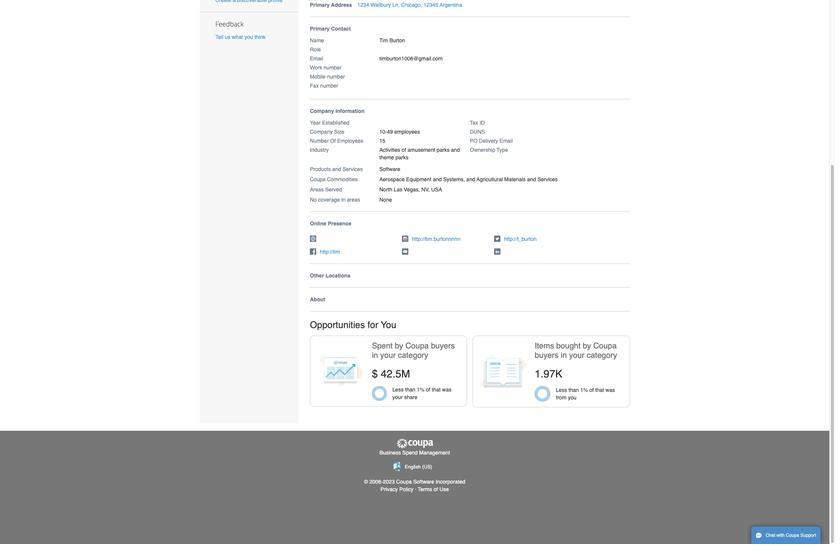 Task type: describe. For each thing, give the bounding box(es) containing it.
1% for 1.97k
[[581, 387, 588, 393]]

10-49 employees
[[380, 129, 420, 135]]

coupa supplier portal image
[[396, 438, 434, 449]]

49
[[387, 129, 393, 135]]

employees
[[337, 138, 364, 144]]

tim
[[380, 37, 388, 43]]

english
[[405, 464, 421, 470]]

company information
[[310, 108, 365, 114]]

primary address
[[310, 2, 352, 8]]

id
[[480, 120, 485, 126]]

coupa inside spent by coupa buyers in your category
[[406, 341, 429, 350]]

you inside button
[[245, 34, 253, 40]]

nv,
[[422, 186, 430, 192]]

chat
[[766, 533, 776, 538]]

no
[[310, 197, 317, 203]]

buyers inside items bought by coupa buyers in your category
[[535, 351, 559, 360]]

that for 1.97k
[[595, 387, 604, 393]]

amusement
[[408, 147, 435, 153]]

tell us what you think button
[[215, 33, 266, 41]]

industry
[[310, 147, 329, 153]]

products
[[310, 166, 331, 172]]

agricultural
[[477, 176, 503, 182]]

business
[[380, 450, 401, 456]]

primary contact
[[310, 26, 351, 32]]

1234
[[357, 2, 369, 8]]

1 horizontal spatial software
[[413, 479, 434, 485]]

primary for primary contact
[[310, 26, 330, 32]]

size
[[334, 129, 344, 135]]

areas
[[310, 186, 324, 192]]

share
[[404, 394, 418, 400]]

number
[[310, 138, 329, 144]]

coupa up policy on the bottom left of page
[[396, 479, 412, 485]]

http://tim
[[320, 249, 340, 255]]

ln,
[[393, 2, 400, 8]]

theme
[[380, 154, 394, 160]]

© 2006-2023 coupa software incorporated
[[364, 479, 465, 485]]

coverage
[[318, 197, 340, 203]]

feedback
[[215, 19, 244, 28]]

privacy policy link
[[381, 486, 414, 492]]

other
[[310, 273, 324, 279]]

burton
[[390, 37, 405, 43]]

none
[[380, 197, 392, 203]]

you
[[381, 319, 396, 330]]

name
[[310, 37, 324, 43]]

information
[[336, 108, 365, 114]]

business spend management
[[380, 450, 450, 456]]

ownership
[[470, 147, 495, 153]]

1.97k
[[535, 368, 563, 380]]

and up usa
[[433, 176, 442, 182]]

and inside activities of amusement parks and theme parks
[[451, 147, 460, 153]]

$
[[372, 368, 378, 380]]

spend
[[402, 450, 418, 456]]

2 vertical spatial number
[[320, 83, 338, 89]]

1% for $ 42.5m
[[417, 387, 425, 393]]

1 vertical spatial number
[[327, 73, 345, 80]]

management
[[419, 450, 450, 456]]

policy
[[399, 486, 414, 492]]

banner containing primary address
[[307, 0, 631, 17]]

tax id duns po delivery email ownership type
[[470, 120, 513, 153]]

year
[[310, 120, 321, 126]]

12345
[[424, 2, 438, 8]]

tell us what you think
[[215, 34, 266, 40]]

terms of use
[[418, 486, 449, 492]]

north las vegas, nv, usa
[[380, 186, 442, 192]]

2023
[[383, 479, 395, 485]]

less for 1.97k
[[556, 387, 567, 393]]

company for company size
[[310, 129, 333, 135]]

from
[[556, 395, 567, 401]]

items
[[535, 341, 554, 350]]

and right materials
[[527, 176, 536, 182]]

materials
[[504, 176, 526, 182]]

0 horizontal spatial in
[[341, 197, 346, 203]]

in inside items bought by coupa buyers in your category
[[561, 351, 567, 360]]

you inside of that was from you
[[568, 395, 577, 401]]

1234 wallbury ln, chicago, 12345 argentina
[[357, 2, 462, 8]]

use
[[440, 486, 449, 492]]

tell
[[215, 34, 223, 40]]

coupa inside items bought by coupa buyers in your category
[[594, 341, 617, 350]]

delivery
[[479, 138, 498, 144]]

your inside spent by coupa buyers in your category
[[380, 351, 396, 360]]

areas
[[347, 197, 360, 203]]

with
[[777, 533, 785, 538]]

in inside spent by coupa buyers in your category
[[372, 351, 378, 360]]

email inside 'tax id duns po delivery email ownership type'
[[500, 138, 513, 144]]

activities
[[380, 147, 400, 153]]

items bought by coupa buyers in your category
[[535, 341, 617, 360]]

no coverage in areas
[[310, 197, 360, 203]]

company for company information
[[310, 108, 334, 114]]

aerospace
[[380, 176, 405, 182]]

for
[[368, 319, 378, 330]]

company size
[[310, 129, 344, 135]]

established
[[322, 120, 350, 126]]

opportunities
[[310, 319, 365, 330]]

chat with coupa support button
[[752, 527, 821, 544]]



Task type: locate. For each thing, give the bounding box(es) containing it.
less
[[393, 387, 404, 393], [556, 387, 567, 393]]

incorporated
[[436, 479, 465, 485]]

english (us)
[[405, 464, 432, 470]]

chat with coupa support
[[766, 533, 817, 538]]

duns
[[470, 129, 485, 135]]

1 horizontal spatial parks
[[437, 147, 450, 153]]

0 horizontal spatial that
[[432, 387, 441, 393]]

1 horizontal spatial 1%
[[581, 387, 588, 393]]

less than 1%
[[393, 387, 425, 393], [556, 387, 588, 393]]

0 vertical spatial primary
[[310, 2, 330, 8]]

your inside items bought by coupa buyers in your category
[[569, 351, 585, 360]]

less than 1% up share
[[393, 387, 425, 393]]

42.5m
[[381, 368, 410, 380]]

north
[[380, 186, 392, 192]]

10-
[[380, 129, 387, 135]]

your left share
[[393, 394, 403, 400]]

http://tim.burtonnnnn
[[412, 236, 461, 242]]

1 vertical spatial buyers
[[535, 351, 559, 360]]

0 horizontal spatial by
[[395, 341, 403, 350]]

0 horizontal spatial software
[[380, 166, 400, 172]]

less than 1% up the from
[[556, 387, 588, 393]]

1 vertical spatial email
[[500, 138, 513, 144]]

and up coupa commodities
[[332, 166, 341, 172]]

0 vertical spatial email
[[310, 55, 323, 61]]

0 horizontal spatial email
[[310, 55, 323, 61]]

primary up name
[[310, 26, 330, 32]]

coupa inside 'chat with coupa support' button
[[786, 533, 799, 538]]

1 vertical spatial services
[[538, 176, 558, 182]]

2006-
[[370, 479, 383, 485]]

email up work
[[310, 55, 323, 61]]

0 vertical spatial you
[[245, 34, 253, 40]]

fax
[[310, 83, 319, 89]]

was inside of that was your share
[[442, 387, 452, 393]]

areas served
[[310, 186, 342, 192]]

in down spent at bottom left
[[372, 351, 378, 360]]

primary for primary address
[[310, 2, 330, 8]]

category inside items bought by coupa buyers in your category
[[587, 351, 617, 360]]

1 horizontal spatial less than 1%
[[556, 387, 588, 393]]

0 horizontal spatial 1%
[[417, 387, 425, 393]]

by inside spent by coupa buyers in your category
[[395, 341, 403, 350]]

0 horizontal spatial less
[[393, 387, 404, 393]]

software up aerospace
[[380, 166, 400, 172]]

timburton1006@gmail.com
[[380, 55, 443, 61]]

1 vertical spatial parks
[[396, 154, 409, 160]]

contact
[[331, 26, 351, 32]]

0 vertical spatial company
[[310, 108, 334, 114]]

1 by from the left
[[395, 341, 403, 350]]

1 company from the top
[[310, 108, 334, 114]]

coupa up areas
[[310, 176, 326, 182]]

©
[[364, 479, 368, 485]]

1 horizontal spatial email
[[500, 138, 513, 144]]

2 primary from the top
[[310, 26, 330, 32]]

products and services
[[310, 166, 363, 172]]

1 horizontal spatial buyers
[[535, 351, 559, 360]]

0 vertical spatial services
[[343, 166, 363, 172]]

2 category from the left
[[587, 351, 617, 360]]

number
[[324, 64, 342, 70], [327, 73, 345, 80], [320, 83, 338, 89]]

you right the from
[[568, 395, 577, 401]]

software up terms
[[413, 479, 434, 485]]

po
[[470, 138, 478, 144]]

1 horizontal spatial less
[[556, 387, 567, 393]]

privacy
[[381, 486, 398, 492]]

than
[[405, 387, 416, 393], [569, 387, 579, 393]]

spent
[[372, 341, 393, 350]]

1 horizontal spatial than
[[569, 387, 579, 393]]

presence
[[328, 220, 351, 226]]

address
[[331, 2, 352, 8]]

of that was from you
[[556, 387, 615, 401]]

work number mobile number fax number
[[310, 64, 345, 89]]

0 horizontal spatial services
[[343, 166, 363, 172]]

1 vertical spatial software
[[413, 479, 434, 485]]

category inside spent by coupa buyers in your category
[[398, 351, 428, 360]]

that inside of that was from you
[[595, 387, 604, 393]]

banner
[[307, 0, 631, 17]]

primary
[[310, 2, 330, 8], [310, 26, 330, 32]]

less up the from
[[556, 387, 567, 393]]

you
[[245, 34, 253, 40], [568, 395, 577, 401]]

parks right amusement
[[437, 147, 450, 153]]

in down bought at the bottom of the page
[[561, 351, 567, 360]]

less for $ 42.5m
[[393, 387, 404, 393]]

1 horizontal spatial that
[[595, 387, 604, 393]]

1 vertical spatial primary
[[310, 26, 330, 32]]

http://t_burton link
[[504, 236, 537, 242]]

mobile
[[310, 73, 326, 80]]

email
[[310, 55, 323, 61], [500, 138, 513, 144]]

15
[[380, 138, 385, 144]]

privacy policy
[[381, 486, 414, 492]]

in left areas
[[341, 197, 346, 203]]

services up commodities
[[343, 166, 363, 172]]

primary left address
[[310, 2, 330, 8]]

and
[[451, 147, 460, 153], [332, 166, 341, 172], [433, 176, 442, 182], [467, 176, 475, 182], [527, 176, 536, 182]]

employees
[[395, 129, 420, 135]]

number down mobile
[[320, 83, 338, 89]]

coupa right with
[[786, 533, 799, 538]]

vegas,
[[404, 186, 420, 192]]

services right materials
[[538, 176, 558, 182]]

argentina
[[440, 2, 462, 8]]

what
[[232, 34, 243, 40]]

0 vertical spatial software
[[380, 166, 400, 172]]

1 horizontal spatial by
[[583, 341, 591, 350]]

you left think
[[245, 34, 253, 40]]

0 vertical spatial number
[[324, 64, 342, 70]]

0 horizontal spatial was
[[442, 387, 452, 393]]

1 vertical spatial you
[[568, 395, 577, 401]]

your down spent at bottom left
[[380, 351, 396, 360]]

work
[[310, 64, 322, 70]]

less than 1% for 1.97k
[[556, 387, 588, 393]]

1 category from the left
[[398, 351, 428, 360]]

was
[[442, 387, 452, 393], [606, 387, 615, 393]]

buyers
[[431, 341, 455, 350], [535, 351, 559, 360]]

by right bought at the bottom of the page
[[583, 341, 591, 350]]

parks down activities
[[396, 154, 409, 160]]

company up year
[[310, 108, 334, 114]]

0 horizontal spatial parks
[[396, 154, 409, 160]]

0 horizontal spatial buyers
[[431, 341, 455, 350]]

was inside of that was from you
[[606, 387, 615, 393]]

coupa right spent at bottom left
[[406, 341, 429, 350]]

by right spent at bottom left
[[395, 341, 403, 350]]

less than 1% for $ 42.5m
[[393, 387, 425, 393]]

number right mobile
[[327, 73, 345, 80]]

role
[[310, 46, 321, 52]]

las
[[394, 186, 402, 192]]

0 vertical spatial buyers
[[431, 341, 455, 350]]

your inside of that was your share
[[393, 394, 403, 400]]

was for $ 42.5m
[[442, 387, 452, 393]]

0 horizontal spatial you
[[245, 34, 253, 40]]

1 horizontal spatial was
[[606, 387, 615, 393]]

other locations
[[310, 273, 351, 279]]

of that was your share
[[393, 387, 452, 400]]

was for 1.97k
[[606, 387, 615, 393]]

company up 'number'
[[310, 129, 333, 135]]

chicago,
[[401, 2, 422, 8]]

systems,
[[443, 176, 465, 182]]

and right systems,
[[467, 176, 475, 182]]

opportunities for you
[[310, 319, 396, 330]]

online presence
[[310, 220, 351, 226]]

that for $ 42.5m
[[432, 387, 441, 393]]

company
[[310, 108, 334, 114], [310, 129, 333, 135]]

terms of use link
[[418, 486, 449, 492]]

tim burton
[[380, 37, 405, 43]]

online
[[310, 220, 326, 226]]

coupa right bought at the bottom of the page
[[594, 341, 617, 350]]

1 primary from the top
[[310, 2, 330, 8]]

1 horizontal spatial you
[[568, 395, 577, 401]]

0 vertical spatial parks
[[437, 147, 450, 153]]

2 horizontal spatial in
[[561, 351, 567, 360]]

that inside of that was your share
[[432, 387, 441, 393]]

of inside activities of amusement parks and theme parks
[[402, 147, 406, 153]]

0 horizontal spatial than
[[405, 387, 416, 393]]

coupa commodities
[[310, 176, 358, 182]]

about
[[310, 296, 325, 302]]

of inside of that was your share
[[426, 387, 430, 393]]

1 horizontal spatial services
[[538, 176, 558, 182]]

number right work
[[324, 64, 342, 70]]

email up type
[[500, 138, 513, 144]]

commodities
[[327, 176, 358, 182]]

1 horizontal spatial category
[[587, 351, 617, 360]]

tax
[[470, 120, 478, 126]]

1%
[[417, 387, 425, 393], [581, 387, 588, 393]]

than for 1.97k
[[569, 387, 579, 393]]

served
[[325, 186, 342, 192]]

and left ownership
[[451, 147, 460, 153]]

by inside items bought by coupa buyers in your category
[[583, 341, 591, 350]]

usa
[[431, 186, 442, 192]]

0 horizontal spatial category
[[398, 351, 428, 360]]

2 by from the left
[[583, 341, 591, 350]]

buyers inside spent by coupa buyers in your category
[[431, 341, 455, 350]]

than for $ 42.5m
[[405, 387, 416, 393]]

activities of amusement parks and theme parks
[[380, 147, 460, 160]]

spent by coupa buyers in your category
[[372, 341, 455, 360]]

your down bought at the bottom of the page
[[569, 351, 585, 360]]

0 horizontal spatial less than 1%
[[393, 387, 425, 393]]

http://tim link
[[320, 249, 340, 255]]

2 company from the top
[[310, 129, 333, 135]]

less down 42.5m
[[393, 387, 404, 393]]

of inside of that was from you
[[590, 387, 594, 393]]

1 horizontal spatial in
[[372, 351, 378, 360]]

wallbury
[[371, 2, 391, 8]]

1 vertical spatial company
[[310, 129, 333, 135]]



Task type: vqa. For each thing, say whether or not it's contained in the screenshot.


